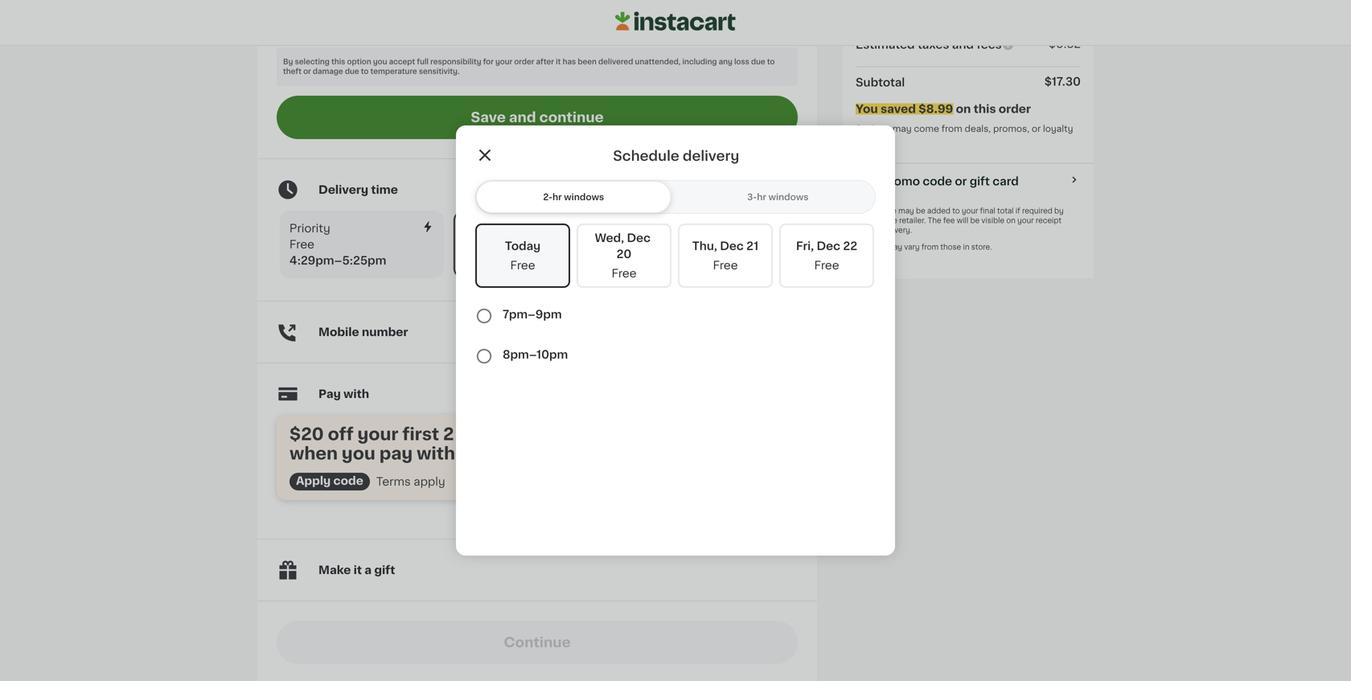 Task type: locate. For each thing, give the bounding box(es) containing it.
you up temperature
[[373, 58, 387, 66]]

0 horizontal spatial hr
[[552, 193, 562, 201]]

on up deals,
[[956, 103, 971, 115]]

and left fees
[[952, 39, 974, 50]]

after
[[536, 58, 554, 66], [862, 227, 879, 234]]

free
[[289, 239, 314, 250], [637, 239, 662, 250], [465, 241, 490, 252], [510, 260, 535, 271], [713, 260, 738, 271], [814, 260, 839, 271], [612, 268, 637, 279]]

0 vertical spatial fee
[[885, 207, 896, 215]]

or down selecting
[[303, 68, 311, 75]]

1 vertical spatial on
[[1006, 217, 1016, 224]]

from right vary
[[921, 244, 939, 251]]

1 horizontal spatial and
[[699, 255, 720, 266]]

dec inside wed, dec 20 free
[[627, 232, 651, 244]]

hr
[[552, 193, 562, 201], [757, 193, 766, 201]]

this up damage
[[331, 58, 345, 66]]

it
[[556, 58, 561, 66], [354, 565, 362, 576]]

1 horizontal spatial off
[[691, 239, 707, 250]]

2
[[443, 426, 454, 443]]

0 vertical spatial may
[[892, 124, 912, 133]]

this up deals,
[[974, 103, 996, 115]]

wed, dec 20 free
[[595, 232, 653, 279]]

hr up standard free 4:55pm–6:25pm
[[552, 193, 562, 201]]

windows right 3-
[[768, 193, 809, 201]]

by
[[283, 58, 293, 66]]

off right $2
[[691, 239, 707, 250]]

hr inside 2-hr windows button
[[552, 193, 562, 201]]

may down "delivery."
[[887, 244, 902, 251]]

required
[[1022, 207, 1052, 215]]

0 vertical spatial after
[[536, 58, 554, 66]]

2 tab list from the top
[[475, 224, 876, 294]]

your inside $20 off your first 2 orders when you pay with klarna
[[357, 426, 398, 443]]

may up retailer.
[[898, 207, 914, 215]]

fee up the
[[885, 207, 896, 215]]

0 vertical spatial time
[[371, 184, 398, 195]]

your up pay at the bottom left
[[357, 426, 398, 443]]

1 horizontal spatial windows
[[768, 193, 809, 201]]

a down +
[[665, 255, 671, 266]]

temperature
[[370, 68, 417, 75]]

prices may vary from those in store.
[[862, 244, 992, 251]]

your up will
[[962, 207, 978, 215]]

pick
[[637, 255, 662, 266]]

1 vertical spatial off
[[328, 426, 354, 443]]

dec inside thu, dec 21 free
[[720, 240, 744, 252]]

taxes
[[918, 39, 949, 50]]

1 horizontal spatial after
[[862, 227, 879, 234]]

delivery
[[318, 184, 368, 195]]

store.
[[971, 244, 992, 251]]

dec left 21
[[720, 240, 744, 252]]

1 horizontal spatial to
[[767, 58, 775, 66]]

it left has
[[556, 58, 561, 66]]

the
[[928, 217, 941, 224]]

to right loss
[[767, 58, 775, 66]]

1 horizontal spatial on
[[1006, 217, 1016, 224]]

0 vertical spatial on
[[956, 103, 971, 115]]

dec left 22
[[817, 240, 840, 252]]

0 vertical spatial code
[[923, 176, 952, 187]]

it right make
[[354, 565, 362, 576]]

windows for 2-hr windows
[[564, 193, 604, 201]]

0 vertical spatial with
[[343, 388, 369, 400]]

21
[[746, 240, 759, 252]]

1 vertical spatial you
[[342, 445, 375, 462]]

a
[[665, 255, 671, 266], [365, 565, 372, 576]]

0 vertical spatial a
[[665, 255, 671, 266]]

fee left will
[[943, 217, 955, 224]]

1 horizontal spatial be
[[970, 217, 980, 224]]

or inside savings may come from deals, promos, or loyalty pricing.
[[1032, 124, 1041, 133]]

0 horizontal spatial after
[[536, 58, 554, 66]]

windows inside 3-hr windows button
[[768, 193, 809, 201]]

0 vertical spatial schedule
[[613, 149, 679, 163]]

with down "2"
[[417, 445, 455, 462]]

$2
[[674, 239, 689, 250]]

loss
[[734, 58, 749, 66]]

prices
[[862, 244, 885, 251]]

tab list containing 2-hr windows
[[475, 180, 876, 214]]

schedule delivery
[[613, 149, 739, 163]]

0 horizontal spatial a
[[365, 565, 372, 576]]

klarna
[[459, 445, 517, 462]]

visible
[[981, 217, 1004, 224]]

be up retailer.
[[916, 207, 925, 215]]

free inside standard free 4:55pm–6:25pm
[[465, 241, 490, 252]]

schedule free + $2 off available pick a day and time
[[637, 223, 760, 266]]

1 windows from the left
[[564, 193, 604, 201]]

on down total
[[1006, 217, 1016, 224]]

with inside $20 off your first 2 orders when you pay with klarna
[[417, 445, 455, 462]]

due right loss
[[751, 58, 765, 66]]

schedule
[[613, 149, 679, 163], [637, 223, 690, 234]]

$0.32
[[1049, 38, 1081, 49]]

tab list
[[475, 180, 876, 214], [475, 224, 876, 294]]

2 vertical spatial to
[[952, 207, 960, 215]]

saved
[[881, 103, 916, 115]]

or up will
[[955, 176, 967, 187]]

full
[[417, 58, 429, 66]]

after down law
[[862, 227, 879, 234]]

1 vertical spatial after
[[862, 227, 879, 234]]

windows
[[564, 193, 604, 201], [768, 193, 809, 201]]

and
[[952, 39, 974, 50], [509, 111, 536, 124], [699, 255, 720, 266]]

add
[[856, 176, 879, 187]]

0 horizontal spatial with
[[343, 388, 369, 400]]

hr up 21
[[757, 193, 766, 201]]

1 horizontal spatial dec
[[720, 240, 744, 252]]

home image
[[615, 9, 736, 33]]

damage
[[313, 68, 343, 75]]

with
[[343, 388, 369, 400], [417, 445, 455, 462]]

vary
[[904, 244, 920, 251]]

any
[[719, 58, 732, 66]]

due
[[751, 58, 765, 66], [345, 68, 359, 75]]

on
[[956, 103, 971, 115], [1006, 217, 1016, 224]]

dec for 20
[[627, 232, 651, 244]]

after left has
[[536, 58, 554, 66]]

0 horizontal spatial this
[[331, 58, 345, 66]]

0 horizontal spatial due
[[345, 68, 359, 75]]

2 horizontal spatial to
[[952, 207, 960, 215]]

be
[[916, 207, 925, 215], [970, 217, 980, 224]]

0 vertical spatial from
[[941, 124, 962, 133]]

0 horizontal spatial it
[[354, 565, 362, 576]]

including
[[682, 58, 717, 66]]

code
[[923, 176, 952, 187], [333, 475, 363, 487]]

schedule left delivery
[[613, 149, 679, 163]]

off up when
[[328, 426, 354, 443]]

0 horizontal spatial order
[[514, 58, 534, 66]]

due down option
[[345, 68, 359, 75]]

1 hr from the left
[[552, 193, 562, 201]]

from
[[941, 124, 962, 133], [921, 244, 939, 251]]

$20 off your first 2 orders when you pay with klarna
[[290, 426, 517, 462]]

1 horizontal spatial a
[[665, 255, 671, 266]]

schedule up +
[[637, 223, 690, 234]]

to down option
[[361, 68, 369, 75]]

save and continue button
[[277, 96, 798, 139]]

0 vertical spatial gift
[[970, 176, 990, 187]]

schedule inside schedule free + $2 off available pick a day and time
[[637, 223, 690, 234]]

gift left card
[[970, 176, 990, 187]]

pay with
[[318, 388, 369, 400]]

2 horizontal spatial and
[[952, 39, 974, 50]]

1 vertical spatial be
[[970, 217, 980, 224]]

your
[[495, 58, 512, 66], [962, 207, 978, 215], [1017, 217, 1034, 224], [357, 426, 398, 443]]

off inside $20 off your first 2 orders when you pay with klarna
[[328, 426, 354, 443]]

selecting
[[295, 58, 330, 66]]

1 vertical spatial due
[[345, 68, 359, 75]]

1 horizontal spatial order
[[999, 103, 1031, 115]]

1 horizontal spatial it
[[556, 58, 561, 66]]

order up promos,
[[999, 103, 1031, 115]]

1 vertical spatial with
[[417, 445, 455, 462]]

0 horizontal spatial off
[[328, 426, 354, 443]]

0 horizontal spatial code
[[333, 475, 363, 487]]

1 horizontal spatial gift
[[970, 176, 990, 187]]

you inside $20 off your first 2 orders when you pay with klarna
[[342, 445, 375, 462]]

1 horizontal spatial due
[[751, 58, 765, 66]]

1 vertical spatial gift
[[374, 565, 395, 576]]

tab list containing wed, dec 20
[[475, 224, 876, 294]]

1 horizontal spatial code
[[923, 176, 952, 187]]

dec up '20'
[[627, 232, 651, 244]]

0 vertical spatial off
[[691, 239, 707, 250]]

2 vertical spatial and
[[699, 255, 720, 266]]

order right for
[[514, 58, 534, 66]]

1 vertical spatial and
[[509, 111, 536, 124]]

free inside fri, dec 22 free
[[814, 260, 839, 271]]

a right make
[[365, 565, 372, 576]]

hr for 2-
[[552, 193, 562, 201]]

responsibility
[[430, 58, 481, 66]]

free inside 'free 4:29pm–5:25pm'
[[289, 239, 314, 250]]

or
[[303, 68, 311, 75], [1032, 124, 1041, 133], [955, 176, 967, 187], [876, 217, 883, 224]]

1 vertical spatial a
[[365, 565, 372, 576]]

from down you saved $8.99 on this order
[[941, 124, 962, 133]]

with right pay
[[343, 388, 369, 400]]

may down 'saved'
[[892, 124, 912, 133]]

0 horizontal spatial from
[[921, 244, 939, 251]]

hr for 3-
[[757, 193, 766, 201]]

by
[[1054, 207, 1064, 215]]

windows inside 2-hr windows button
[[564, 193, 604, 201]]

standard
[[465, 224, 516, 236]]

for
[[483, 58, 494, 66]]

7pm–9pm button
[[475, 294, 876, 335]]

schedule inside tiered-service-option-modal-v2 dialog
[[613, 149, 679, 163]]

may inside savings may come from deals, promos, or loyalty pricing.
[[892, 124, 912, 133]]

free inside schedule free + $2 off available pick a day and time
[[637, 239, 662, 250]]

from inside savings may come from deals, promos, or loyalty pricing.
[[941, 124, 962, 133]]

1 vertical spatial from
[[921, 244, 939, 251]]

or down bag
[[876, 217, 883, 224]]

gift right make
[[374, 565, 395, 576]]

2 windows from the left
[[768, 193, 809, 201]]

retailer.
[[899, 217, 926, 224]]

be right will
[[970, 217, 980, 224]]

code up added
[[923, 176, 952, 187]]

1 horizontal spatial time
[[723, 255, 749, 266]]

2 horizontal spatial dec
[[817, 240, 840, 252]]

by selecting this option you accept full responsibility for your order after it has been delivered unattended, including any loss due to theft or damage due to temperature sensitivity.
[[283, 58, 775, 75]]

1 horizontal spatial fee
[[943, 217, 955, 224]]

hr inside 3-hr windows button
[[757, 193, 766, 201]]

1 horizontal spatial from
[[941, 124, 962, 133]]

20
[[617, 248, 632, 260]]

you left pay at the bottom left
[[342, 445, 375, 462]]

day
[[674, 255, 696, 266]]

1 horizontal spatial with
[[417, 445, 455, 462]]

thu, dec 21 free
[[692, 240, 759, 271]]

first
[[402, 426, 439, 443]]

and down thu,
[[699, 255, 720, 266]]

1 vertical spatial schedule
[[637, 223, 690, 234]]

1 vertical spatial order
[[999, 103, 1031, 115]]

0 vertical spatial be
[[916, 207, 925, 215]]

1 vertical spatial time
[[723, 255, 749, 266]]

0 horizontal spatial to
[[361, 68, 369, 75]]

1 horizontal spatial this
[[974, 103, 996, 115]]

2 vertical spatial may
[[887, 244, 902, 251]]

0 vertical spatial it
[[556, 58, 561, 66]]

0 vertical spatial you
[[373, 58, 387, 66]]

promos,
[[993, 124, 1029, 133]]

fee
[[885, 207, 896, 215], [943, 217, 955, 224]]

after inside a bag fee may be added to your final total if required by law or the retailer. the fee will be visible on your receipt after delivery.
[[862, 227, 879, 234]]

pay
[[379, 445, 413, 462]]

in
[[963, 244, 969, 251]]

1 vertical spatial tab list
[[475, 224, 876, 294]]

priority
[[289, 223, 330, 234]]

windows right 2-
[[564, 193, 604, 201]]

you inside by selecting this option you accept full responsibility for your order after it has been delivered unattended, including any loss due to theft or damage due to temperature sensitivity.
[[373, 58, 387, 66]]

and right save
[[509, 111, 536, 124]]

$8.99
[[919, 103, 953, 115]]

0 vertical spatial tab list
[[475, 180, 876, 214]]

or left loyalty
[[1032, 124, 1041, 133]]

1 vertical spatial this
[[974, 103, 996, 115]]

0 horizontal spatial time
[[371, 184, 398, 195]]

0 vertical spatial this
[[331, 58, 345, 66]]

may for vary
[[887, 244, 902, 251]]

promo
[[882, 176, 920, 187]]

1 horizontal spatial hr
[[757, 193, 766, 201]]

schedule for delivery
[[613, 149, 679, 163]]

it inside by selecting this option you accept full responsibility for your order after it has been delivered unattended, including any loss due to theft or damage due to temperature sensitivity.
[[556, 58, 561, 66]]

if
[[1016, 207, 1020, 215]]

2 hr from the left
[[757, 193, 766, 201]]

dec inside fri, dec 22 free
[[817, 240, 840, 252]]

tiered-service-option-modal-v2 dialog
[[456, 125, 895, 556]]

0 vertical spatial order
[[514, 58, 534, 66]]

time down "available"
[[723, 255, 749, 266]]

total
[[997, 207, 1014, 215]]

your right for
[[495, 58, 512, 66]]

2-
[[543, 193, 552, 201]]

subtotal
[[856, 77, 905, 88]]

1 tab list from the top
[[475, 180, 876, 214]]

0 horizontal spatial dec
[[627, 232, 651, 244]]

thu,
[[692, 240, 717, 252]]

0 horizontal spatial windows
[[564, 193, 604, 201]]

code right apply
[[333, 475, 363, 487]]

to up will
[[952, 207, 960, 215]]

save and continue
[[471, 111, 604, 124]]

unattended,
[[635, 58, 681, 66]]

0 horizontal spatial and
[[509, 111, 536, 124]]

1 vertical spatial may
[[898, 207, 914, 215]]

time right delivery on the left top of page
[[371, 184, 398, 195]]



Task type: vqa. For each thing, say whether or not it's contained in the screenshot.
or inside By Selecting This Option You Accept Full Responsibility For Your Order After It Has Been Delivered Unattended, Including Any Loss Due To Theft Or Damage Due To Temperature Sensitivity.
yes



Task type: describe. For each thing, give the bounding box(es) containing it.
to inside a bag fee may be added to your final total if required by law or the retailer. the fee will be visible on your receipt after delivery.
[[952, 207, 960, 215]]

free 4:29pm–5:25pm
[[289, 239, 386, 266]]

2-hr windows
[[543, 193, 604, 201]]

bag
[[869, 207, 883, 215]]

and inside save and continue button
[[509, 111, 536, 124]]

and inside schedule free + $2 off available pick a day and time
[[699, 255, 720, 266]]

added
[[927, 207, 950, 215]]

delivery
[[683, 149, 739, 163]]

0 vertical spatial and
[[952, 39, 974, 50]]

off inside schedule free + $2 off available pick a day and time
[[691, 239, 707, 250]]

has
[[563, 58, 576, 66]]

add promo code or gift card
[[856, 176, 1019, 187]]

pricing.
[[856, 139, 889, 148]]

theft
[[283, 68, 301, 75]]

available
[[710, 239, 760, 250]]

today free
[[505, 240, 541, 271]]

0 vertical spatial to
[[767, 58, 775, 66]]

0 horizontal spatial on
[[956, 103, 971, 115]]

schedule for free
[[637, 223, 690, 234]]

8pm–10pm
[[503, 349, 568, 360]]

orders
[[458, 426, 516, 443]]

free inside wed, dec 20 free
[[612, 268, 637, 279]]

your down if
[[1017, 217, 1034, 224]]

a
[[862, 207, 867, 215]]

or inside a bag fee may be added to your final total if required by law or the retailer. the fee will be visible on your receipt after delivery.
[[876, 217, 883, 224]]

0 horizontal spatial fee
[[885, 207, 896, 215]]

receipt
[[1036, 217, 1061, 224]]

on inside a bag fee may be added to your final total if required by law or the retailer. the fee will be visible on your receipt after delivery.
[[1006, 217, 1016, 224]]

fees
[[977, 39, 1002, 50]]

make
[[318, 565, 351, 576]]

free inside thu, dec 21 free
[[713, 260, 738, 271]]

1 vertical spatial to
[[361, 68, 369, 75]]

delivered
[[598, 58, 633, 66]]

fri,
[[796, 240, 814, 252]]

free inside today free
[[510, 260, 535, 271]]

you saved $8.99 on this order
[[856, 103, 1031, 115]]

apply code
[[296, 475, 363, 487]]

final
[[980, 207, 995, 215]]

add promo code or gift card button
[[856, 173, 1019, 189]]

those
[[940, 244, 961, 251]]

from for those
[[921, 244, 939, 251]]

from for deals,
[[941, 124, 962, 133]]

delivery time
[[318, 184, 398, 195]]

apply
[[414, 476, 445, 487]]

mobile number
[[318, 327, 408, 338]]

mobile
[[318, 327, 359, 338]]

standard free 4:55pm–6:25pm
[[465, 224, 562, 268]]

your inside by selecting this option you accept full responsibility for your order after it has been delivered unattended, including any loss due to theft or damage due to temperature sensitivity.
[[495, 58, 512, 66]]

a bag fee may be added to your final total if required by law or the retailer. the fee will be visible on your receipt after delivery.
[[862, 207, 1064, 234]]

3-
[[747, 193, 757, 201]]

a inside schedule free + $2 off available pick a day and time
[[665, 255, 671, 266]]

0 vertical spatial due
[[751, 58, 765, 66]]

or inside by selecting this option you accept full responsibility for your order after it has been delivered unattended, including any loss due to theft or damage due to temperature sensitivity.
[[303, 68, 311, 75]]

continue
[[539, 111, 604, 124]]

1 vertical spatial code
[[333, 475, 363, 487]]

4:29pm–5:25pm
[[289, 255, 386, 266]]

dec for 22
[[817, 240, 840, 252]]

fri, dec 22 free
[[796, 240, 857, 271]]

the
[[885, 217, 897, 224]]

code inside button
[[923, 176, 952, 187]]

after inside by selecting this option you accept full responsibility for your order after it has been delivered unattended, including any loss due to theft or damage due to temperature sensitivity.
[[536, 58, 554, 66]]

today
[[505, 240, 541, 252]]

$17.30
[[1044, 76, 1081, 87]]

7pm–9pm
[[503, 309, 562, 320]]

4:55pm–6:25pm
[[465, 257, 562, 268]]

deals,
[[965, 124, 991, 133]]

savings
[[856, 124, 890, 133]]

estimated taxes and fees
[[856, 39, 1002, 50]]

this inside by selecting this option you accept full responsibility for your order after it has been delivered unattended, including any loss due to theft or damage due to temperature sensitivity.
[[331, 58, 345, 66]]

2-hr windows button
[[476, 181, 671, 213]]

order inside by selecting this option you accept full responsibility for your order after it has been delivered unattended, including any loss due to theft or damage due to temperature sensitivity.
[[514, 58, 534, 66]]

time inside schedule free + $2 off available pick a day and time
[[723, 255, 749, 266]]

card
[[993, 176, 1019, 187]]

1 vertical spatial fee
[[943, 217, 955, 224]]

0 horizontal spatial gift
[[374, 565, 395, 576]]

accept
[[389, 58, 415, 66]]

when
[[290, 445, 338, 462]]

3-hr windows
[[747, 193, 809, 201]]

1 vertical spatial it
[[354, 565, 362, 576]]

been
[[578, 58, 597, 66]]

gift inside button
[[970, 176, 990, 187]]

loyalty
[[1043, 124, 1073, 133]]

+
[[665, 239, 672, 250]]

option
[[347, 58, 371, 66]]

come
[[914, 124, 939, 133]]

3-hr windows button
[[681, 181, 875, 213]]

may inside a bag fee may be added to your final total if required by law or the retailer. the fee will be visible on your receipt after delivery.
[[898, 207, 914, 215]]

number
[[362, 327, 408, 338]]

estimated
[[856, 39, 915, 50]]

savings may come from deals, promos, or loyalty pricing.
[[856, 124, 1075, 148]]

terms
[[376, 476, 411, 487]]

0 horizontal spatial be
[[916, 207, 925, 215]]

apply
[[296, 475, 331, 487]]

dec for 21
[[720, 240, 744, 252]]

may for come
[[892, 124, 912, 133]]

or inside button
[[955, 176, 967, 187]]

delivery.
[[881, 227, 912, 234]]

22
[[843, 240, 857, 252]]

save
[[471, 111, 506, 124]]

windows for 3-hr windows
[[768, 193, 809, 201]]

make it a gift
[[318, 565, 395, 576]]

will
[[957, 217, 968, 224]]



